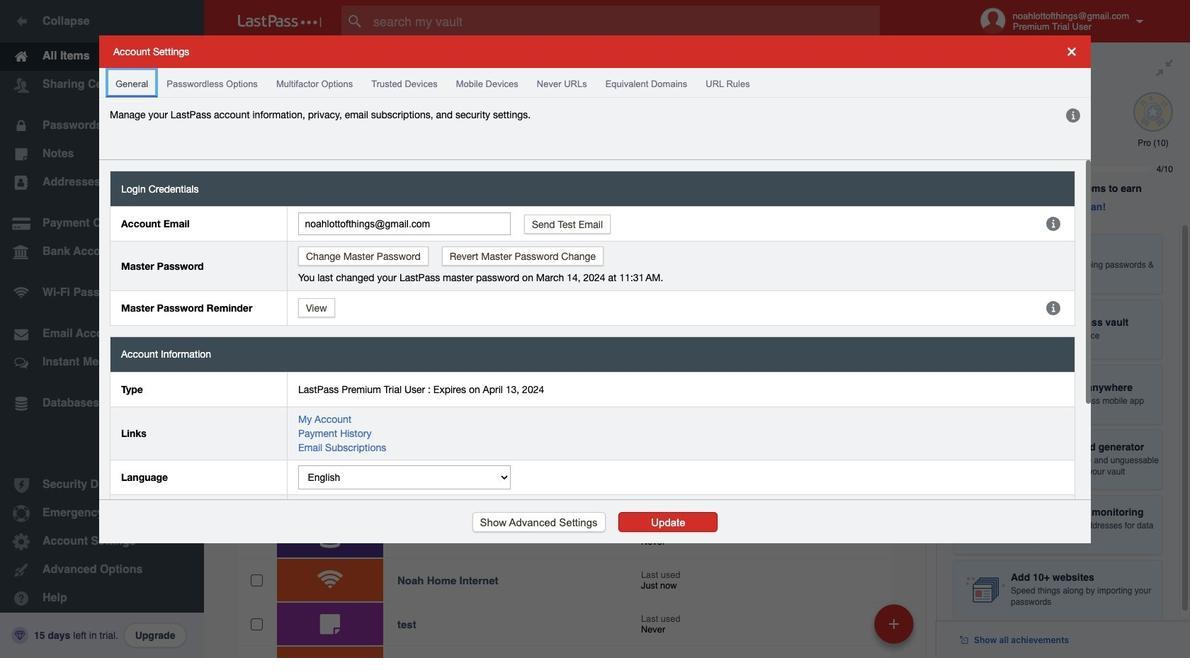 Task type: locate. For each thing, give the bounding box(es) containing it.
search my vault text field
[[342, 6, 908, 37]]

lastpass image
[[238, 15, 322, 28]]

vault options navigation
[[204, 43, 937, 85]]

new item navigation
[[870, 600, 923, 658]]



Task type: vqa. For each thing, say whether or not it's contained in the screenshot.
the LastPass image
yes



Task type: describe. For each thing, give the bounding box(es) containing it.
new item image
[[889, 619, 899, 629]]

main navigation navigation
[[0, 0, 204, 658]]

Search search field
[[342, 6, 908, 37]]



